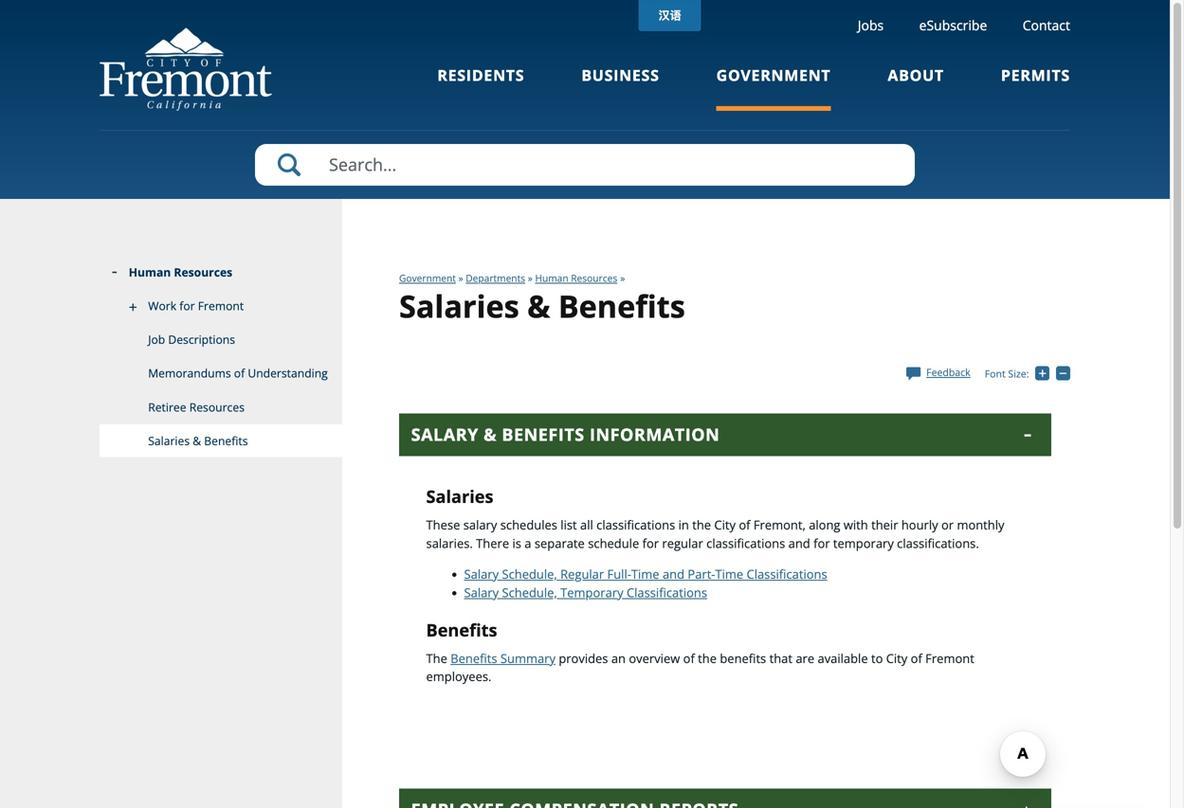 Task type: vqa. For each thing, say whether or not it's contained in the screenshot.
Time
yes



Task type: locate. For each thing, give the bounding box(es) containing it.
salary down salary schedule, link
[[464, 585, 499, 602]]

font
[[985, 367, 1006, 381]]

0 horizontal spatial time
[[631, 566, 660, 583]]

the inside provides an overview of the benefits that are available to city of fremont employees.
[[698, 650, 717, 667]]

columnusercontrol3 main content
[[342, 199, 1074, 809]]

and
[[789, 535, 811, 552], [663, 566, 685, 583]]

government link
[[717, 65, 831, 111], [399, 272, 456, 285]]

accessibility menu image
[[1122, 736, 1182, 797]]

0 horizontal spatial &
[[193, 433, 201, 449]]

1 vertical spatial classifications
[[627, 585, 707, 602]]

tab list
[[399, 414, 1052, 809]]

0 vertical spatial government link
[[717, 65, 831, 111]]

permits
[[1001, 65, 1071, 85]]

0 horizontal spatial classifications
[[627, 585, 707, 602]]

of right to
[[911, 650, 923, 667]]

of right overview
[[683, 650, 695, 667]]

2 vertical spatial salaries
[[426, 485, 494, 509]]

benefits inside 'government » departments » human resources salaries & benefits'
[[558, 286, 685, 327]]

memorandums of understanding
[[148, 366, 328, 381]]

the right in
[[692, 517, 711, 534]]

»
[[459, 272, 463, 285], [528, 272, 533, 285]]

government for government » departments » human resources salaries & benefits
[[399, 272, 456, 285]]

government for government
[[717, 65, 831, 85]]

0 vertical spatial the
[[692, 517, 711, 534]]

classifications down "fremont,"
[[747, 566, 828, 583]]

with
[[844, 517, 868, 534]]

overview
[[629, 650, 680, 667]]

resources for retiree resources
[[189, 400, 245, 415]]

1 horizontal spatial classifications
[[707, 535, 785, 552]]

1 horizontal spatial human
[[535, 272, 569, 285]]

benefits
[[558, 286, 685, 327], [502, 424, 585, 447], [204, 433, 248, 449], [426, 619, 497, 642], [451, 650, 497, 667]]

1 horizontal spatial fremont
[[926, 650, 975, 667]]

for
[[179, 298, 195, 314], [643, 535, 659, 552], [814, 535, 830, 552]]

salary for salary schedule, regular full-time and part-time classifications salary schedule, temporary classifications
[[464, 566, 499, 583]]

and left part-
[[663, 566, 685, 583]]

fremont
[[198, 298, 244, 314], [926, 650, 975, 667]]

retiree
[[148, 400, 186, 415]]

1 vertical spatial and
[[663, 566, 685, 583]]

salary schedule, temporary classifications link
[[464, 585, 707, 602]]

city inside provides an overview of the benefits that are available to city of fremont employees.
[[886, 650, 908, 667]]

-
[[1071, 366, 1074, 380]]

classifications up schedule on the bottom
[[597, 517, 675, 534]]

to
[[871, 650, 883, 667]]

provides
[[559, 650, 608, 667]]

fremont up job descriptions link
[[198, 298, 244, 314]]

salary
[[411, 424, 479, 447], [464, 566, 499, 583], [464, 585, 499, 602]]

1 horizontal spatial government
[[717, 65, 831, 85]]

for right work
[[179, 298, 195, 314]]

0 horizontal spatial fremont
[[198, 298, 244, 314]]

human resources link up 'work for fremont'
[[100, 256, 342, 290]]

employees.
[[426, 669, 492, 686]]

font size: link
[[985, 367, 1029, 381]]

schedule,
[[502, 566, 557, 583]]

permits link
[[1001, 65, 1071, 111]]

for down along
[[814, 535, 830, 552]]

summary
[[501, 650, 556, 667]]

memorandums
[[148, 366, 231, 381]]

salaries for salaries & benefits
[[148, 433, 190, 449]]

human right departments link at the top
[[535, 272, 569, 285]]

1 » from the left
[[459, 272, 463, 285]]

retiree resources link
[[100, 391, 342, 425]]

and down "fremont,"
[[789, 535, 811, 552]]

salaries up the these
[[426, 485, 494, 509]]

Search text field
[[255, 144, 915, 186]]

0 horizontal spatial and
[[663, 566, 685, 583]]

salaries down departments on the top of the page
[[399, 286, 519, 327]]

human resources
[[129, 265, 232, 280]]

in
[[679, 517, 689, 534]]

resources
[[174, 265, 232, 280], [571, 272, 618, 285], [189, 400, 245, 415]]

0 vertical spatial government
[[717, 65, 831, 85]]

city right to
[[886, 650, 908, 667]]

salary up the these
[[411, 424, 479, 447]]

about link
[[888, 65, 944, 111]]

benefits
[[720, 650, 766, 667]]

» right departments link at the top
[[528, 272, 533, 285]]

+ link
[[1036, 366, 1056, 382]]

0 horizontal spatial human
[[129, 265, 171, 280]]

0 vertical spatial salaries
[[399, 286, 519, 327]]

classifications down 'regular full-time and part-time classifications' link
[[627, 585, 707, 602]]

classifications
[[597, 517, 675, 534], [707, 535, 785, 552]]

departments
[[466, 272, 525, 285]]

human
[[129, 265, 171, 280], [535, 272, 569, 285]]

government
[[717, 65, 831, 85], [399, 272, 456, 285]]

time down schedule on the bottom
[[631, 566, 660, 583]]

time
[[631, 566, 660, 583], [715, 566, 744, 583]]

2 horizontal spatial &
[[527, 286, 550, 327]]

0 vertical spatial city
[[714, 517, 736, 534]]

» left departments on the top of the page
[[459, 272, 463, 285]]

schedules
[[500, 517, 558, 534]]

1 horizontal spatial classifications
[[747, 566, 828, 583]]

1 vertical spatial the
[[698, 650, 717, 667]]

0 horizontal spatial »
[[459, 272, 463, 285]]

salary for salary & benefits information
[[411, 424, 479, 447]]

is
[[513, 535, 521, 552]]

1 vertical spatial salaries
[[148, 433, 190, 449]]

the benefits summary
[[426, 650, 556, 667]]

and inside the salary schedule, regular full-time and part-time classifications salary schedule, temporary classifications
[[663, 566, 685, 583]]

fremont right to
[[926, 650, 975, 667]]

1 horizontal spatial human resources link
[[535, 272, 618, 285]]

1 horizontal spatial time
[[715, 566, 744, 583]]

tab list inside columnusercontrol3 main content
[[399, 414, 1052, 809]]

1 horizontal spatial for
[[643, 535, 659, 552]]

salary down there
[[464, 566, 499, 583]]

+
[[1050, 366, 1056, 380]]

their
[[872, 517, 898, 534]]

salaries down retiree
[[148, 433, 190, 449]]

&
[[527, 286, 550, 327], [484, 424, 497, 447], [193, 433, 201, 449]]

business link
[[582, 65, 660, 111]]

the
[[692, 517, 711, 534], [698, 650, 717, 667]]

classifications
[[747, 566, 828, 583], [627, 585, 707, 602]]

contact
[[1023, 16, 1071, 34]]

city right in
[[714, 517, 736, 534]]

0 horizontal spatial government
[[399, 272, 456, 285]]

human up work
[[129, 265, 171, 280]]

time down salaries these salary schedules list all classifications in the city of fremont, along with their hourly or monthly salaries. there is a separate schedule for regular classifications and for temporary classifications. on the bottom of the page
[[715, 566, 744, 583]]

1 horizontal spatial and
[[789, 535, 811, 552]]

0 horizontal spatial government link
[[399, 272, 456, 285]]

salary schedule, link
[[464, 566, 561, 583]]

the left benefits
[[698, 650, 717, 667]]

1 time from the left
[[631, 566, 660, 583]]

salaries these salary schedules list all classifications in the city of fremont, along with their hourly or monthly salaries. there is a separate schedule for regular classifications and for temporary classifications.
[[426, 485, 1005, 552]]

2 vertical spatial salary
[[464, 585, 499, 602]]

residents
[[437, 65, 525, 85]]

there
[[476, 535, 509, 552]]

0 vertical spatial and
[[789, 535, 811, 552]]

business
[[582, 65, 660, 85]]

0 horizontal spatial classifications
[[597, 517, 675, 534]]

human resources link right departments link at the top
[[535, 272, 618, 285]]

salaries inside 'government » departments » human resources salaries & benefits'
[[399, 286, 519, 327]]

1 horizontal spatial &
[[484, 424, 497, 447]]

& for salaries & benefits
[[193, 433, 201, 449]]

salaries & benefits
[[148, 433, 248, 449]]

1 vertical spatial government link
[[399, 272, 456, 285]]

classifications down "fremont,"
[[707, 535, 785, 552]]

resources inside 'government » departments » human resources salaries & benefits'
[[571, 272, 618, 285]]

0 horizontal spatial city
[[714, 517, 736, 534]]

list
[[561, 517, 577, 534]]

an
[[611, 650, 626, 667]]

tab list containing salaries
[[399, 414, 1052, 809]]

salary schedule, regular full-time and part-time classifications salary schedule, temporary classifications
[[464, 566, 828, 602]]

work for fremont
[[148, 298, 244, 314]]

1 vertical spatial government
[[399, 272, 456, 285]]

1 vertical spatial fremont
[[926, 650, 975, 667]]

of
[[234, 366, 245, 381], [739, 517, 751, 534], [683, 650, 695, 667], [911, 650, 923, 667]]

1 vertical spatial city
[[886, 650, 908, 667]]

0 vertical spatial classifications
[[597, 517, 675, 534]]

these
[[426, 517, 460, 534]]

1 horizontal spatial »
[[528, 272, 533, 285]]

available
[[818, 650, 868, 667]]

0 vertical spatial salary
[[411, 424, 479, 447]]

understanding
[[248, 366, 328, 381]]

for left regular
[[643, 535, 659, 552]]

0 vertical spatial fremont
[[198, 298, 244, 314]]

human resources link
[[100, 256, 342, 290], [535, 272, 618, 285]]

salaries inside salaries these salary schedules list all classifications in the city of fremont, along with their hourly or monthly salaries. there is a separate schedule for regular classifications and for temporary classifications.
[[426, 485, 494, 509]]

retiree resources
[[148, 400, 245, 415]]

city
[[714, 517, 736, 534], [886, 650, 908, 667]]

memorandums of understanding link
[[100, 357, 342, 391]]

1 vertical spatial salary
[[464, 566, 499, 583]]

1 horizontal spatial city
[[886, 650, 908, 667]]

part-
[[688, 566, 715, 583]]

government inside 'government » departments » human resources salaries & benefits'
[[399, 272, 456, 285]]

of left "fremont,"
[[739, 517, 751, 534]]



Task type: describe. For each thing, give the bounding box(es) containing it.
government link inside columnusercontrol3 main content
[[399, 272, 456, 285]]

resources for human resources
[[174, 265, 232, 280]]

salary
[[463, 517, 497, 534]]

regular
[[662, 535, 703, 552]]

jobs
[[858, 16, 884, 34]]

the
[[426, 650, 447, 667]]

feedback
[[927, 366, 971, 380]]

2 » from the left
[[528, 272, 533, 285]]

the inside salaries these salary schedules list all classifications in the city of fremont, along with their hourly or monthly salaries. there is a separate schedule for regular classifications and for temporary classifications.
[[692, 517, 711, 534]]

1 horizontal spatial government link
[[717, 65, 831, 111]]

size:
[[1008, 367, 1029, 381]]

temporary
[[833, 535, 894, 552]]

esubscribe link
[[919, 16, 987, 34]]

esubscribe
[[919, 16, 987, 34]]

0 horizontal spatial for
[[179, 298, 195, 314]]

2 horizontal spatial for
[[814, 535, 830, 552]]

font size:
[[985, 367, 1029, 381]]

0 horizontal spatial human resources link
[[100, 256, 342, 290]]

that
[[770, 650, 793, 667]]

regular
[[561, 566, 604, 583]]

are
[[796, 650, 815, 667]]

of inside salaries these salary schedules list all classifications in the city of fremont, along with their hourly or monthly salaries. there is a separate schedule for regular classifications and for temporary classifications.
[[739, 517, 751, 534]]

information
[[590, 424, 720, 447]]

city inside salaries these salary schedules list all classifications in the city of fremont, along with their hourly or monthly salaries. there is a separate schedule for regular classifications and for temporary classifications.
[[714, 517, 736, 534]]

all
[[580, 517, 593, 534]]

& inside 'government » departments » human resources salaries & benefits'
[[527, 286, 550, 327]]

job
[[148, 332, 165, 348]]

1 vertical spatial classifications
[[707, 535, 785, 552]]

fremont,
[[754, 517, 806, 534]]

salaries & benefits link
[[100, 425, 342, 458]]

about
[[888, 65, 944, 85]]

- link
[[1056, 366, 1074, 382]]

contact link
[[1023, 16, 1071, 34]]

work for fremont link
[[100, 290, 342, 324]]

salary & benefits information
[[411, 424, 720, 447]]

provides an overview of the benefits that are available to city of fremont employees.
[[426, 650, 975, 686]]

residents link
[[437, 65, 525, 111]]

government » departments » human resources salaries & benefits
[[399, 272, 685, 327]]

regular full-time and part-time classifications link
[[561, 566, 828, 583]]

benefits summary link
[[451, 650, 556, 667]]

human inside 'government » departments » human resources salaries & benefits'
[[535, 272, 569, 285]]

separate
[[535, 535, 585, 552]]

schedule
[[588, 535, 639, 552]]

or
[[942, 517, 954, 534]]

classifications.
[[897, 535, 979, 552]]

job descriptions link
[[100, 324, 342, 357]]

0 vertical spatial classifications
[[747, 566, 828, 583]]

and inside salaries these salary schedules list all classifications in the city of fremont, along with their hourly or monthly salaries. there is a separate schedule for regular classifications and for temporary classifications.
[[789, 535, 811, 552]]

& for salary & benefits information
[[484, 424, 497, 447]]

along
[[809, 517, 841, 534]]

jobs link
[[858, 16, 884, 34]]

schedule, temporary
[[502, 585, 624, 602]]

fremont inside provides an overview of the benefits that are available to city of fremont employees.
[[926, 650, 975, 667]]

departments link
[[466, 272, 525, 285]]

a
[[525, 535, 532, 552]]

job descriptions
[[148, 332, 235, 348]]

monthly
[[957, 517, 1005, 534]]

of down job descriptions link
[[234, 366, 245, 381]]

work
[[148, 298, 176, 314]]

descriptions
[[168, 332, 235, 348]]

salaries for salaries these salary schedules list all classifications in the city of fremont, along with their hourly or monthly salaries. there is a separate schedule for regular classifications and for temporary classifications.
[[426, 485, 494, 509]]

hourly
[[902, 517, 938, 534]]

2 time from the left
[[715, 566, 744, 583]]

salaries.
[[426, 535, 473, 552]]

full-
[[607, 566, 631, 583]]

feedback link
[[907, 366, 971, 380]]



